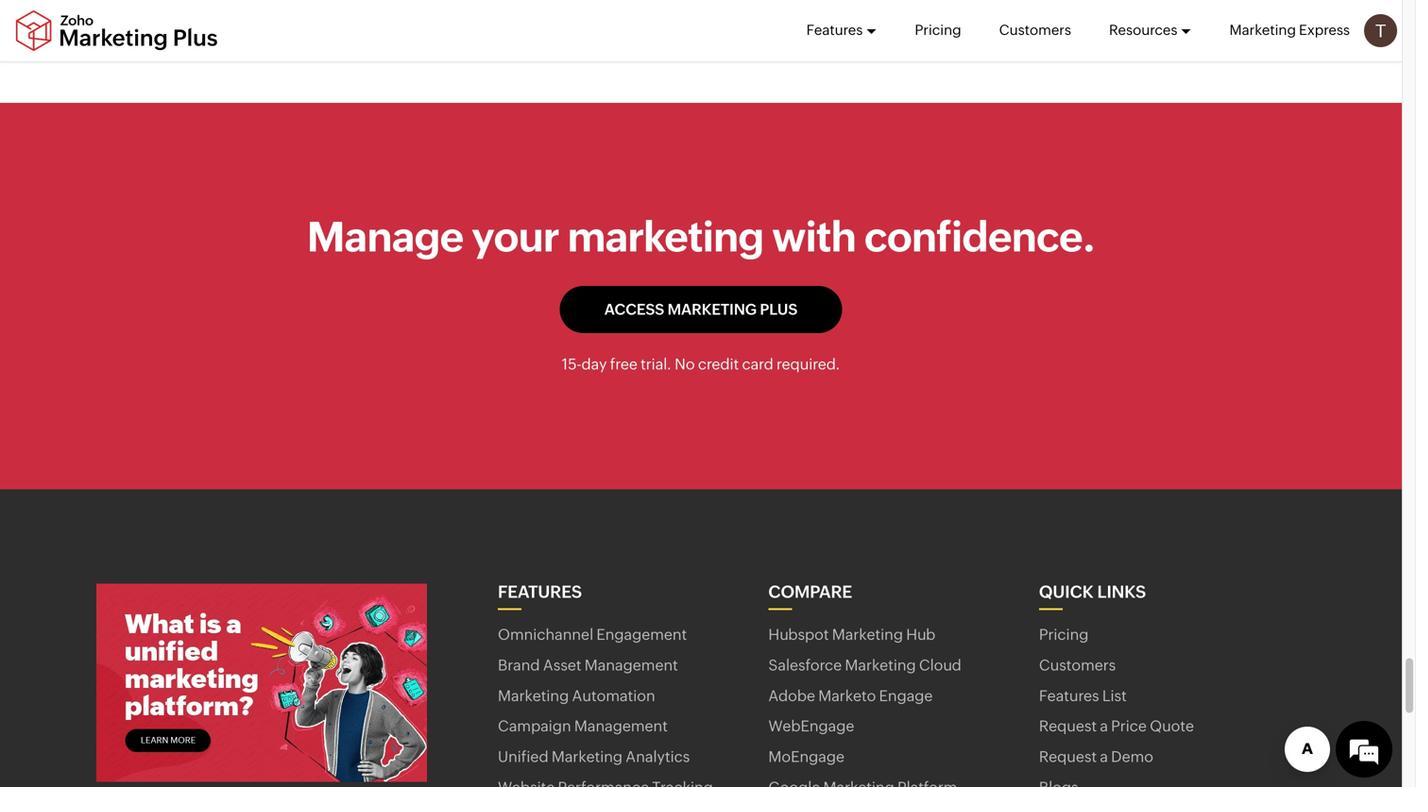 Task type: describe. For each thing, give the bounding box(es) containing it.
engage
[[879, 688, 933, 705]]

unified marketing analytics link
[[498, 747, 690, 769]]

terry turtle image
[[1364, 14, 1397, 47]]

engagement
[[596, 626, 687, 644]]

request a price quote
[[1039, 718, 1194, 736]]

free
[[610, 356, 638, 373]]

campaign
[[498, 718, 571, 736]]

brand asset management link
[[498, 656, 678, 677]]

adobe marketo engage
[[768, 688, 933, 705]]

marketing for salesforce marketing cloud
[[845, 657, 916, 674]]

features link
[[806, 0, 877, 60]]

card
[[742, 356, 774, 373]]

moengage link
[[768, 747, 845, 769]]

request a price quote link
[[1039, 717, 1194, 738]]

confidence.
[[864, 213, 1095, 261]]

marketing for access marketing plus
[[668, 301, 757, 318]]

quote
[[1150, 718, 1194, 736]]

features for features list
[[1039, 688, 1099, 705]]

1 vertical spatial management
[[574, 718, 668, 736]]

0 horizontal spatial pricing link
[[915, 0, 961, 60]]

quick
[[1039, 583, 1094, 602]]

15
[[562, 356, 577, 373]]

salesforce marketing cloud link
[[768, 656, 962, 677]]

1 vertical spatial pricing link
[[1039, 625, 1089, 646]]

required.
[[777, 356, 840, 373]]

no
[[675, 356, 695, 373]]

unified marketing analytics
[[498, 749, 690, 766]]

marketo
[[818, 688, 876, 705]]

webengage link
[[768, 717, 854, 738]]

express
[[1299, 22, 1350, 38]]

salesforce marketing cloud
[[768, 657, 962, 674]]

access marketing plus
[[604, 301, 798, 318]]

a for price
[[1100, 718, 1108, 736]]

hubspot marketing hub
[[768, 626, 936, 644]]

cloud
[[919, 657, 962, 674]]

moengage
[[768, 749, 845, 766]]

analytics
[[626, 749, 690, 766]]

brand
[[498, 657, 540, 674]]

manage
[[307, 213, 463, 261]]

customers for bottommost customers link
[[1039, 657, 1116, 674]]

0 horizontal spatial features
[[498, 583, 582, 602]]

1 vertical spatial customers link
[[1039, 656, 1116, 677]]

marketing for unified marketing analytics
[[552, 749, 623, 766]]



Task type: vqa. For each thing, say whether or not it's contained in the screenshot.


Task type: locate. For each thing, give the bounding box(es) containing it.
access
[[604, 301, 664, 318]]

adobe marketo engage link
[[768, 686, 933, 707]]

customers link
[[999, 0, 1071, 60], [1039, 656, 1116, 677]]

request for request a price quote
[[1039, 718, 1097, 736]]

quick links
[[1039, 583, 1146, 602]]

manage your marketing with confidence.
[[307, 213, 1095, 261]]

zoho marketingplus logo image
[[14, 10, 219, 51]]

pricing
[[915, 22, 961, 38], [1039, 626, 1089, 644]]

plus
[[760, 301, 798, 318]]

1 horizontal spatial pricing
[[1039, 626, 1089, 644]]

1 horizontal spatial features
[[806, 22, 863, 38]]

trial.
[[641, 356, 672, 373]]

marketing express link
[[1230, 0, 1350, 60]]

omnichannel
[[498, 626, 593, 644]]

request a demo
[[1039, 749, 1154, 766]]

customers
[[999, 22, 1071, 38], [1039, 657, 1116, 674]]

1 vertical spatial customers
[[1039, 657, 1116, 674]]

request
[[1039, 718, 1097, 736], [1039, 749, 1097, 766]]

campaign management
[[498, 718, 668, 736]]

0 vertical spatial customers link
[[999, 0, 1071, 60]]

marketing up salesforce marketing cloud
[[832, 626, 903, 644]]

15 -day free trial. no credit card required.
[[562, 356, 840, 373]]

marketing up engage
[[845, 657, 916, 674]]

0 vertical spatial pricing link
[[915, 0, 961, 60]]

marketing
[[1230, 22, 1296, 38], [668, 301, 757, 318], [832, 626, 903, 644], [845, 657, 916, 674], [498, 688, 569, 705], [552, 749, 623, 766]]

a
[[1100, 718, 1108, 736], [1100, 749, 1108, 766]]

resources link
[[1109, 0, 1192, 60]]

marketing left express
[[1230, 22, 1296, 38]]

what is a unified marketing platform image
[[96, 584, 427, 783]]

features for features link
[[806, 22, 863, 38]]

omnichannel engagement link
[[498, 625, 687, 646]]

0 vertical spatial features
[[806, 22, 863, 38]]

your
[[471, 213, 559, 261]]

unified
[[498, 749, 549, 766]]

access marketing plus link
[[560, 286, 842, 333]]

features
[[806, 22, 863, 38], [498, 583, 582, 602], [1039, 688, 1099, 705]]

a left demo at bottom
[[1100, 749, 1108, 766]]

request down request a price quote link
[[1039, 749, 1097, 766]]

management down 'engagement'
[[585, 657, 678, 674]]

marketing up campaign
[[498, 688, 569, 705]]

webengage
[[768, 718, 854, 736]]

a left price
[[1100, 718, 1108, 736]]

-
[[577, 356, 582, 373]]

2 request from the top
[[1039, 749, 1097, 766]]

0 vertical spatial management
[[585, 657, 678, 674]]

links
[[1097, 583, 1146, 602]]

marketing up credit
[[668, 301, 757, 318]]

automation
[[572, 688, 655, 705]]

1 vertical spatial a
[[1100, 749, 1108, 766]]

features list
[[1039, 688, 1127, 705]]

hubspot
[[768, 626, 829, 644]]

0 vertical spatial pricing
[[915, 22, 961, 38]]

marketing automation link
[[498, 686, 655, 707]]

marketing for hubspot marketing hub
[[832, 626, 903, 644]]

2 vertical spatial features
[[1039, 688, 1099, 705]]

adobe
[[768, 688, 815, 705]]

request for request a demo
[[1039, 749, 1097, 766]]

1 horizontal spatial pricing link
[[1039, 625, 1089, 646]]

0 vertical spatial a
[[1100, 718, 1108, 736]]

day
[[582, 356, 607, 373]]

request down features list link
[[1039, 718, 1097, 736]]

pricing link
[[915, 0, 961, 60], [1039, 625, 1089, 646]]

brand asset management
[[498, 657, 678, 674]]

marketing down campaign management link on the left
[[552, 749, 623, 766]]

salesforce
[[768, 657, 842, 674]]

compare
[[768, 583, 852, 602]]

1 vertical spatial pricing
[[1039, 626, 1089, 644]]

1 vertical spatial request
[[1039, 749, 1097, 766]]

resources
[[1109, 22, 1178, 38]]

0 horizontal spatial pricing
[[915, 22, 961, 38]]

management
[[585, 657, 678, 674], [574, 718, 668, 736]]

2 horizontal spatial features
[[1039, 688, 1099, 705]]

management down automation
[[574, 718, 668, 736]]

marketing automation
[[498, 688, 655, 705]]

request a demo link
[[1039, 747, 1154, 769]]

1 vertical spatial features
[[498, 583, 582, 602]]

1 request from the top
[[1039, 718, 1097, 736]]

price
[[1111, 718, 1147, 736]]

0 vertical spatial customers
[[999, 22, 1071, 38]]

list
[[1102, 688, 1127, 705]]

hub
[[906, 626, 936, 644]]

marketing express
[[1230, 22, 1350, 38]]

campaign management link
[[498, 717, 668, 738]]

demo
[[1111, 749, 1154, 766]]

customers for the top customers link
[[999, 22, 1071, 38]]

marketing
[[567, 213, 764, 261]]

features list link
[[1039, 686, 1127, 707]]

asset
[[543, 657, 582, 674]]

a for demo
[[1100, 749, 1108, 766]]

0 vertical spatial request
[[1039, 718, 1097, 736]]

with
[[772, 213, 856, 261]]

hubspot marketing hub link
[[768, 625, 936, 646]]

omnichannel engagement
[[498, 626, 687, 644]]

2 a from the top
[[1100, 749, 1108, 766]]

credit
[[698, 356, 739, 373]]

1 a from the top
[[1100, 718, 1108, 736]]



